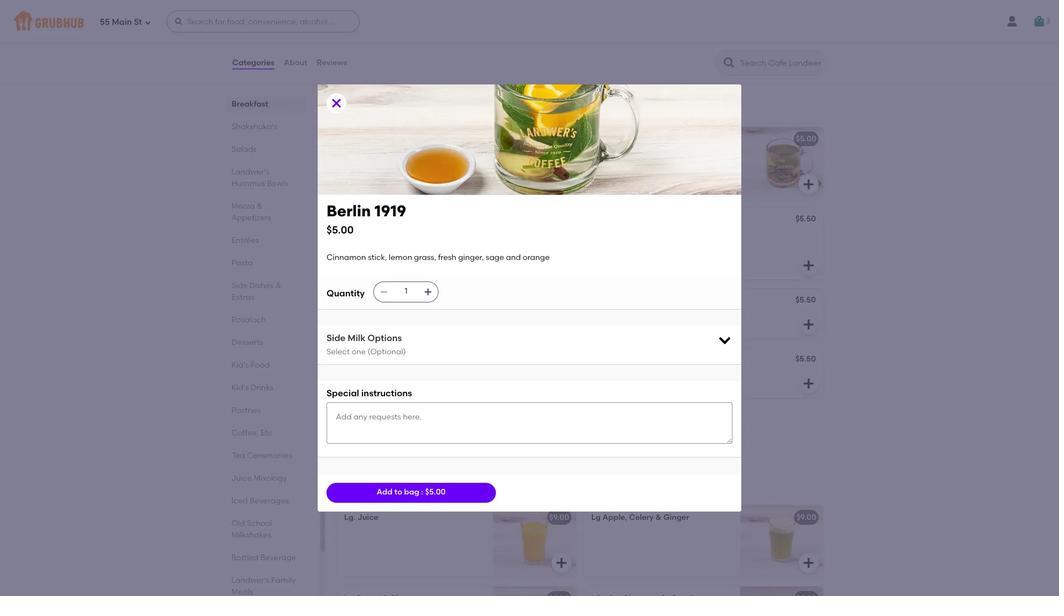 Task type: describe. For each thing, give the bounding box(es) containing it.
st
[[134, 17, 142, 27]]

salads
[[232, 145, 257, 154]]

ginger inside button
[[344, 356, 370, 365]]

options
[[368, 333, 402, 343]]

cloves,
[[592, 172, 617, 182]]

bowls
[[267, 179, 289, 188]]

(cinnamon,
[[678, 161, 721, 170]]

1 horizontal spatial mixology
[[370, 480, 423, 494]]

vanilla roobios
[[344, 415, 403, 424]]

about
[[284, 58, 308, 67]]

coffee, etc tab
[[232, 427, 301, 439]]

vanilla
[[344, 415, 370, 424]]

ginger, inside cinnamon stick, lemon grass, fresh ginger, sage and orange
[[344, 242, 370, 252]]

coffee,
[[232, 428, 259, 438]]

1 horizontal spatial ginger,
[[459, 253, 484, 262]]

fresh mint tea image
[[494, 127, 576, 199]]

one
[[352, 347, 366, 357]]

lg. juice image
[[494, 506, 576, 577]]

entrées tab
[[232, 235, 301, 246]]

breakfast
[[232, 99, 269, 109]]

kid's food
[[232, 360, 270, 370]]

house
[[592, 134, 616, 144]]

lg. juice
[[344, 513, 379, 522]]

stick, for blend
[[633, 150, 652, 159]]

lg.
[[344, 513, 356, 522]]

$9.00 for lg. juice image
[[550, 513, 570, 522]]

1 vertical spatial ginger
[[664, 513, 690, 522]]

dishes
[[250, 281, 274, 290]]

moroccan mint
[[592, 356, 649, 365]]

1 vertical spatial and
[[392, 242, 407, 252]]

lemon
[[372, 356, 398, 365]]

categories button
[[232, 43, 275, 83]]

fresh inside cinnamon stick, lemon grass, fresh ginger, sage and orange
[[456, 231, 474, 240]]

& inside side dishes & extras
[[276, 281, 282, 290]]

:
[[421, 488, 424, 497]]

Input item quantity number field
[[394, 282, 419, 302]]

landwer's for meals
[[232, 576, 270, 585]]

lg apple, celery & ginger image
[[741, 506, 824, 577]]

1 vertical spatial cinnamon stick, lemon grass, fresh ginger, sage and orange
[[327, 253, 550, 262]]

landwer's family meals
[[232, 576, 296, 596]]

desserts
[[232, 338, 264, 347]]

2 vertical spatial and
[[506, 253, 521, 262]]

kid's for kid's food
[[232, 360, 249, 370]]

ginger lemon button
[[338, 348, 576, 398]]

1919 for berlin 1919
[[368, 215, 383, 225]]

nutmeg)
[[627, 172, 659, 182]]

side dishes & extras
[[232, 281, 282, 302]]

house blend tea image
[[741, 127, 824, 199]]

1 horizontal spatial juice mixology
[[336, 480, 423, 494]]

add
[[377, 488, 393, 497]]

juice up lg.
[[336, 480, 368, 494]]

cinnamon for house
[[592, 150, 631, 159]]

mix
[[663, 161, 677, 170]]

milkshakes
[[232, 530, 272, 540]]

crimson
[[344, 296, 376, 306]]

0 vertical spatial tea ceremonies
[[336, 101, 429, 115]]

stick, for 1919
[[386, 231, 405, 240]]

iced beverages tab
[[232, 495, 301, 507]]

lemon inside cinnamon stick, lemon grass, fresh ginger, sage and orange
[[407, 231, 430, 240]]

ginger lemon
[[344, 356, 398, 365]]

special
[[327, 388, 359, 399]]

$9.00 for lg apple, celery & ginger image
[[797, 513, 817, 522]]

instructions
[[362, 388, 412, 399]]

iced beverages
[[232, 496, 289, 506]]

lg
[[592, 513, 601, 522]]

drinks
[[251, 383, 274, 392]]

old
[[232, 519, 245, 528]]

1 vertical spatial lemon
[[389, 253, 412, 262]]

juice mixology inside juice mixology tab
[[232, 474, 287, 483]]

1919 for berlin 1919 $5.00
[[375, 202, 406, 220]]

main navigation navigation
[[0, 0, 1060, 43]]

select
[[327, 347, 350, 357]]

blend
[[617, 134, 639, 144]]

juice right lg.
[[358, 513, 379, 522]]

3 button
[[1033, 12, 1051, 31]]

shakshuka's
[[232, 122, 278, 131]]

bottled beverage tab
[[232, 552, 301, 564]]

reviews
[[317, 58, 348, 67]]

categories
[[232, 58, 275, 67]]

2 vertical spatial cinnamon
[[327, 253, 366, 262]]

berry
[[378, 296, 398, 306]]

cinnamon for berlin
[[344, 231, 384, 240]]

bottled
[[232, 553, 259, 563]]

entrées
[[232, 236, 260, 245]]

sage inside cinnamon stick, lemon grass, fresh ginger, sage and orange
[[372, 242, 390, 252]]

mezza
[[232, 201, 255, 211]]

2 $5.50 button from the top
[[585, 289, 824, 339]]

tea ceremonies inside tea ceremonies tab
[[232, 451, 293, 460]]

& inside cinnamon stick, fresh ginger, mint and the landwer mix (cinnamon, cloves, & nutmeg)
[[619, 172, 625, 182]]

matcha button
[[338, 7, 576, 78]]

extras
[[232, 293, 255, 302]]

mixology inside juice mixology tab
[[254, 474, 287, 483]]

main
[[112, 17, 132, 27]]

1 $5.50 button from the top
[[585, 208, 824, 280]]

$5.50 for ginger lemon button
[[796, 354, 816, 364]]

iced
[[232, 496, 248, 506]]

coffee, etc
[[232, 428, 273, 438]]

old school milkshakes
[[232, 519, 273, 540]]

& inside mezza & appetizers
[[257, 201, 263, 211]]

pastries tab
[[232, 405, 301, 416]]

and inside cinnamon stick, fresh ginger, mint and the landwer mix (cinnamon, cloves, & nutmeg)
[[592, 161, 607, 170]]

berlin 1919 image
[[494, 208, 576, 280]]

moroccan
[[592, 356, 630, 365]]

cinnamon stick, fresh ginger, mint and the landwer mix (cinnamon, cloves, & nutmeg)
[[592, 150, 721, 182]]

shakshuka's tab
[[232, 121, 301, 132]]

grass, inside cinnamon stick, lemon grass, fresh ginger, sage and orange
[[432, 231, 454, 240]]

food
[[251, 360, 270, 370]]

kid's drinks
[[232, 383, 274, 392]]



Task type: locate. For each thing, give the bounding box(es) containing it.
ginger, inside cinnamon stick, fresh ginger, mint and the landwer mix (cinnamon, cloves, & nutmeg)
[[674, 150, 700, 159]]

1 vertical spatial side
[[327, 333, 346, 343]]

appetizers
[[232, 213, 272, 222]]

matcha
[[344, 14, 374, 23]]

fresh mint tea
[[344, 134, 399, 144]]

0 horizontal spatial tea ceremonies
[[232, 451, 293, 460]]

0 vertical spatial lemon
[[407, 231, 430, 240]]

about button
[[284, 43, 308, 83]]

1 horizontal spatial side
[[327, 333, 346, 343]]

tea down coffee,
[[232, 451, 245, 460]]

0 horizontal spatial ceremonies
[[247, 451, 293, 460]]

landwer's inside landwer's family meals
[[232, 576, 270, 585]]

mint for fresh
[[367, 134, 383, 144]]

side for dishes
[[232, 281, 248, 290]]

1 vertical spatial fresh
[[456, 231, 474, 240]]

2 landwer's from the top
[[232, 576, 270, 585]]

1 vertical spatial $5.50
[[796, 295, 816, 305]]

berlin for berlin 1919
[[344, 215, 366, 225]]

2 horizontal spatial and
[[592, 161, 607, 170]]

0 vertical spatial orange
[[409, 242, 436, 252]]

lg carrot & ginger image
[[494, 587, 576, 596]]

tea right blend
[[641, 134, 654, 144]]

0 horizontal spatial and
[[392, 242, 407, 252]]

55 main st
[[100, 17, 142, 27]]

0 vertical spatial stick,
[[633, 150, 652, 159]]

lemon right berlin 1919 $5.00
[[407, 231, 430, 240]]

Search Cafe Landwer search field
[[740, 58, 824, 68]]

crimson berry button
[[338, 289, 576, 339]]

cinnamon inside cinnamon stick, lemon grass, fresh ginger, sage and orange
[[344, 231, 384, 240]]

$5.00 inside berlin 1919 $5.00
[[327, 224, 354, 236]]

1 vertical spatial ginger,
[[344, 242, 370, 252]]

0 vertical spatial cinnamon
[[592, 150, 631, 159]]

mezza & appetizers
[[232, 201, 272, 222]]

2 kid's from the top
[[232, 383, 249, 392]]

1 vertical spatial grass,
[[414, 253, 437, 262]]

mint for moroccan
[[632, 356, 649, 365]]

1919 inside berlin 1919 $5.00
[[375, 202, 406, 220]]

cinnamon up "quantity"
[[327, 253, 366, 262]]

side inside side dishes & extras
[[232, 281, 248, 290]]

beverage
[[261, 553, 297, 563]]

side inside "side milk options select one (optional)"
[[327, 333, 346, 343]]

1 horizontal spatial mint
[[632, 356, 649, 365]]

tea inside tea ceremonies tab
[[232, 451, 245, 460]]

1 vertical spatial landwer's
[[232, 576, 270, 585]]

stick, inside cinnamon stick, lemon grass, fresh ginger, sage and orange
[[386, 231, 405, 240]]

kid's for kid's drinks
[[232, 383, 249, 392]]

orange
[[409, 242, 436, 252], [523, 253, 550, 262]]

lg apple, celery & ginger
[[592, 513, 690, 522]]

ginger,
[[674, 150, 700, 159], [344, 242, 370, 252], [459, 253, 484, 262]]

reviews button
[[316, 43, 348, 83]]

1 horizontal spatial ceremonies
[[359, 101, 429, 115]]

1 vertical spatial stick,
[[386, 231, 405, 240]]

crimson berry
[[344, 296, 398, 306]]

0 vertical spatial ginger,
[[674, 150, 700, 159]]

landwer's hummus bowls
[[232, 167, 289, 188]]

meals
[[232, 587, 254, 596]]

old school milkshakes tab
[[232, 518, 301, 541]]

2 vertical spatial fresh
[[438, 253, 457, 262]]

apple,
[[603, 513, 628, 522]]

0 horizontal spatial sage
[[372, 242, 390, 252]]

1 $9.00 from the left
[[550, 513, 570, 522]]

ginger
[[344, 356, 370, 365], [664, 513, 690, 522]]

roobios
[[372, 415, 403, 424]]

juice inside tab
[[232, 474, 252, 483]]

orange inside cinnamon stick, lemon grass, fresh ginger, sage and orange
[[409, 242, 436, 252]]

$5.50 button
[[585, 208, 824, 280], [585, 289, 824, 339]]

mint right moroccan
[[632, 356, 649, 365]]

1 vertical spatial tea ceremonies
[[232, 451, 293, 460]]

$5.50 for crimson berry button
[[796, 295, 816, 305]]

1 vertical spatial sage
[[486, 253, 504, 262]]

beverages
[[250, 496, 289, 506]]

0 vertical spatial $5.50
[[796, 214, 816, 224]]

ginger down milk
[[344, 356, 370, 365]]

berlin 1919 $5.00
[[327, 202, 406, 236]]

0 horizontal spatial mint
[[367, 134, 383, 144]]

tea ceremonies tab
[[232, 450, 301, 461]]

2 horizontal spatial ginger,
[[674, 150, 700, 159]]

2 vertical spatial ginger,
[[459, 253, 484, 262]]

landwer's inside landwer's hummus bowls
[[232, 167, 270, 177]]

salads tab
[[232, 144, 301, 155]]

1 landwer's from the top
[[232, 167, 270, 177]]

juice
[[232, 474, 252, 483], [336, 480, 368, 494], [358, 513, 379, 522]]

0 vertical spatial fresh
[[654, 150, 672, 159]]

cinnamon down berlin 1919
[[344, 231, 384, 240]]

0 vertical spatial grass,
[[432, 231, 454, 240]]

side
[[232, 281, 248, 290], [327, 333, 346, 343]]

stick, inside cinnamon stick, fresh ginger, mint and the landwer mix (cinnamon, cloves, & nutmeg)
[[633, 150, 652, 159]]

1 vertical spatial cinnamon
[[344, 231, 384, 240]]

kid's inside tab
[[232, 383, 249, 392]]

pasta
[[232, 258, 253, 268]]

juice mixology up "iced beverages"
[[232, 474, 287, 483]]

0 vertical spatial landwer's
[[232, 167, 270, 177]]

hummus
[[232, 179, 266, 188]]

fresh
[[344, 134, 365, 144]]

mint
[[702, 150, 719, 159]]

house blend tea
[[592, 134, 654, 144]]

0 vertical spatial ceremonies
[[359, 101, 429, 115]]

berlin inside berlin 1919 $5.00
[[327, 202, 371, 220]]

kid's left 'drinks'
[[232, 383, 249, 392]]

pastries
[[232, 406, 261, 415]]

1 horizontal spatial and
[[506, 253, 521, 262]]

fresh inside cinnamon stick, fresh ginger, mint and the landwer mix (cinnamon, cloves, & nutmeg)
[[654, 150, 672, 159]]

cinnamon stick, lemon grass, fresh ginger, sage and orange
[[344, 231, 474, 252], [327, 253, 550, 262]]

0 vertical spatial sage
[[372, 242, 390, 252]]

tea ceremonies
[[336, 101, 429, 115], [232, 451, 293, 460]]

school
[[247, 519, 273, 528]]

3 $5.50 from the top
[[796, 354, 816, 364]]

the
[[608, 161, 621, 170]]

kid's
[[232, 360, 249, 370], [232, 383, 249, 392]]

1 kid's from the top
[[232, 360, 249, 370]]

ceremonies inside tab
[[247, 451, 293, 460]]

landwer's up meals at the left bottom of the page
[[232, 576, 270, 585]]

svg image
[[1033, 15, 1047, 28], [174, 17, 183, 26], [144, 19, 151, 26], [803, 178, 816, 191], [380, 287, 389, 296], [803, 318, 816, 331], [555, 377, 569, 390], [803, 377, 816, 390], [555, 436, 569, 449], [803, 556, 816, 570]]

svg image
[[330, 97, 343, 110], [555, 178, 569, 191], [803, 259, 816, 272], [424, 287, 433, 296], [555, 318, 569, 331], [718, 332, 733, 348], [555, 556, 569, 570]]

0 vertical spatial ginger
[[344, 356, 370, 365]]

Special instructions text field
[[327, 402, 733, 444]]

cinnamon up the
[[592, 150, 631, 159]]

2 vertical spatial $5.50
[[796, 354, 816, 364]]

grass,
[[432, 231, 454, 240], [414, 253, 437, 262]]

55
[[100, 17, 110, 27]]

1 horizontal spatial orange
[[523, 253, 550, 262]]

kid's inside tab
[[232, 360, 249, 370]]

lemon
[[407, 231, 430, 240], [389, 253, 412, 262]]

breakfast tab
[[232, 98, 301, 110]]

1 horizontal spatial ginger
[[664, 513, 690, 522]]

landwer's up the hummus
[[232, 167, 270, 177]]

1 horizontal spatial $9.00
[[797, 513, 817, 522]]

1 vertical spatial ceremonies
[[247, 451, 293, 460]]

rosalach
[[232, 315, 267, 325]]

landwer's family meals tab
[[232, 575, 301, 596]]

& up 'appetizers'
[[257, 201, 263, 211]]

0 horizontal spatial ginger,
[[344, 242, 370, 252]]

berlin 1919
[[344, 215, 383, 225]]

cinnamon stick, lemon grass, fresh ginger, sage and orange up input item quantity number field
[[327, 253, 550, 262]]

1 vertical spatial mint
[[632, 356, 649, 365]]

landwer's for bowls
[[232, 167, 270, 177]]

lemon up input item quantity number field
[[389, 253, 412, 262]]

0 vertical spatial side
[[232, 281, 248, 290]]

special instructions
[[327, 388, 412, 399]]

ginger right celery
[[664, 513, 690, 522]]

ceremonies
[[359, 101, 429, 115], [247, 451, 293, 460]]

sage
[[372, 242, 390, 252], [486, 253, 504, 262]]

0 vertical spatial kid's
[[232, 360, 249, 370]]

side up extras
[[232, 281, 248, 290]]

fresh
[[654, 150, 672, 159], [456, 231, 474, 240], [438, 253, 457, 262]]

2 $9.00 from the left
[[797, 513, 817, 522]]

1 horizontal spatial tea ceremonies
[[336, 101, 429, 115]]

side for milk
[[327, 333, 346, 343]]

mint leaf lemonade granita image
[[741, 587, 824, 596]]

(optional)
[[368, 347, 406, 357]]

tea up fresh
[[336, 101, 357, 115]]

juice mixology tab
[[232, 473, 301, 484]]

cinnamon inside cinnamon stick, fresh ginger, mint and the landwer mix (cinnamon, cloves, & nutmeg)
[[592, 150, 631, 159]]

tea right fresh
[[385, 134, 399, 144]]

vanilla roobios button
[[338, 407, 576, 457]]

mezza & appetizers tab
[[232, 200, 301, 224]]

ceremonies down etc
[[247, 451, 293, 460]]

landwer's
[[232, 167, 270, 177], [232, 576, 270, 585]]

ceremonies up fresh mint tea
[[359, 101, 429, 115]]

quantity
[[327, 288, 365, 299]]

celery
[[630, 513, 654, 522]]

side up select
[[327, 333, 346, 343]]

stick,
[[633, 150, 652, 159], [386, 231, 405, 240], [368, 253, 387, 262]]

kid's drinks tab
[[232, 382, 301, 394]]

juice up "iced"
[[232, 474, 252, 483]]

milk
[[348, 333, 366, 343]]

0 vertical spatial cinnamon stick, lemon grass, fresh ginger, sage and orange
[[344, 231, 474, 252]]

bottled beverage
[[232, 553, 297, 563]]

1 vertical spatial orange
[[523, 253, 550, 262]]

side milk options select one (optional)
[[327, 333, 406, 357]]

mint
[[367, 134, 383, 144], [632, 356, 649, 365]]

pasta tab
[[232, 257, 301, 269]]

berlin
[[327, 202, 371, 220], [344, 215, 366, 225]]

matcha image
[[494, 7, 576, 78]]

1 vertical spatial $5.50 button
[[585, 289, 824, 339]]

to
[[395, 488, 402, 497]]

landwer's hummus bowls tab
[[232, 166, 301, 189]]

etc
[[261, 428, 273, 438]]

& down the
[[619, 172, 625, 182]]

add to bag : $5.00
[[377, 488, 446, 497]]

3
[[1047, 16, 1051, 26]]

0 horizontal spatial ginger
[[344, 356, 370, 365]]

1 horizontal spatial sage
[[486, 253, 504, 262]]

0 horizontal spatial side
[[232, 281, 248, 290]]

$5.00
[[549, 134, 570, 144], [796, 134, 817, 144], [327, 224, 354, 236], [425, 488, 446, 497]]

bag
[[404, 488, 420, 497]]

0 horizontal spatial juice mixology
[[232, 474, 287, 483]]

svg image inside 3 button
[[1033, 15, 1047, 28]]

cinnamon stick, lemon grass, fresh ginger, sage and orange down berlin 1919
[[344, 231, 474, 252]]

0 horizontal spatial orange
[[409, 242, 436, 252]]

0 horizontal spatial $9.00
[[550, 513, 570, 522]]

kid's left 'food'
[[232, 360, 249, 370]]

desserts tab
[[232, 337, 301, 348]]

1 vertical spatial kid's
[[232, 383, 249, 392]]

berlin for berlin 1919 $5.00
[[327, 202, 371, 220]]

& right dishes
[[276, 281, 282, 290]]

landwer
[[623, 161, 661, 170]]

family
[[272, 576, 296, 585]]

0 vertical spatial mint
[[367, 134, 383, 144]]

cinnamon
[[592, 150, 631, 159], [344, 231, 384, 240], [327, 253, 366, 262]]

rosalach tab
[[232, 314, 301, 326]]

tea ceremonies up juice mixology tab at bottom
[[232, 451, 293, 460]]

search icon image
[[723, 56, 736, 70]]

0 vertical spatial and
[[592, 161, 607, 170]]

1 $5.50 from the top
[[796, 214, 816, 224]]

tea ceremonies up fresh mint tea
[[336, 101, 429, 115]]

& right celery
[[656, 513, 662, 522]]

juice mixology up lg. juice
[[336, 480, 423, 494]]

mint right fresh
[[367, 134, 383, 144]]

0 vertical spatial $5.50 button
[[585, 208, 824, 280]]

2 $5.50 from the top
[[796, 295, 816, 305]]

side dishes & extras tab
[[232, 280, 301, 303]]

kid's food tab
[[232, 359, 301, 371]]

1919
[[375, 202, 406, 220], [368, 215, 383, 225]]

0 horizontal spatial mixology
[[254, 474, 287, 483]]

2 vertical spatial stick,
[[368, 253, 387, 262]]

juice mixology
[[232, 474, 287, 483], [336, 480, 423, 494]]



Task type: vqa. For each thing, say whether or not it's contained in the screenshot.
your
no



